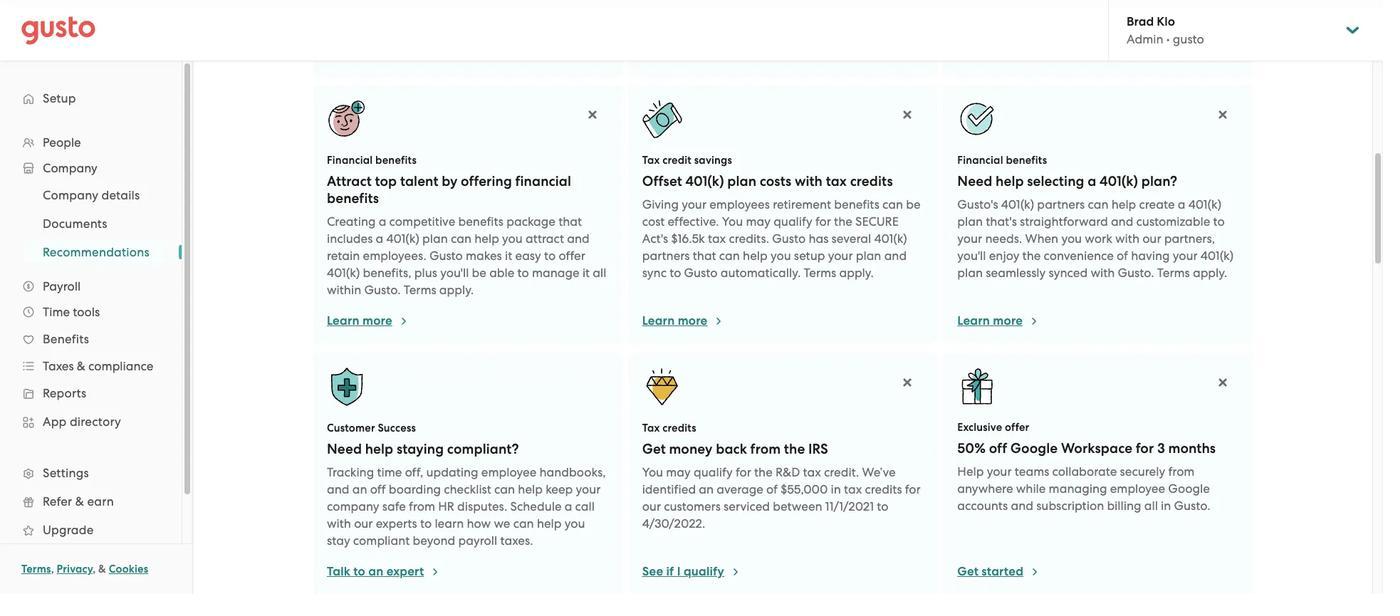 Task type: locate. For each thing, give the bounding box(es) containing it.
0 vertical spatial all
[[593, 266, 606, 280]]

1 horizontal spatial financial
[[958, 154, 1003, 167]]

all right billing on the bottom right
[[1144, 499, 1158, 513]]

includes
[[327, 231, 373, 246]]

qualify down back
[[694, 465, 733, 479]]

gusto
[[772, 231, 806, 246], [429, 249, 463, 263], [684, 266, 718, 280]]

401(k) down secure
[[874, 231, 907, 246]]

you inside the giving your employees retirement benefits can be cost effective. you may qualify for the secure act's $16.5k tax credits. gusto has several 401(k) partners that can help you setup your plan and sync to gusto automatically. terms apply.
[[722, 214, 743, 229]]

credits inside tax credits get money back from the irs
[[663, 422, 696, 434]]

1 vertical spatial credits
[[663, 422, 696, 434]]

from down boarding
[[409, 499, 435, 514]]

to inside 'you may qualify for the r&d tax credit. we've identified an average of $55,000 in tax credits for our customers serviced between 11/1/2021 to 4/30/2022.'
[[877, 499, 889, 514]]

and down secure
[[884, 249, 907, 263]]

2 vertical spatial from
[[409, 499, 435, 514]]

and down while
[[1011, 499, 1034, 513]]

can up work
[[1088, 197, 1109, 212]]

all right the manage
[[593, 266, 606, 280]]

0 horizontal spatial all
[[593, 266, 606, 280]]

2 financial from the left
[[958, 154, 1003, 167]]

disputes.
[[457, 499, 507, 514]]

and
[[1111, 214, 1134, 229], [567, 231, 590, 246], [884, 249, 907, 263], [327, 482, 349, 496], [1011, 499, 1034, 513]]

to inside the giving your employees retirement benefits can be cost effective. you may qualify for the secure act's $16.5k tax credits. gusto has several 401(k) partners that can help you setup your plan and sync to gusto automatically. terms apply.
[[670, 266, 681, 280]]

your up call
[[576, 482, 601, 496]]

apply.
[[839, 266, 874, 280], [1193, 266, 1227, 280], [439, 283, 474, 297]]

learn more link down within
[[327, 313, 409, 330]]

gusto down $16.5k
[[684, 266, 718, 280]]

need inside customer success need help staying compliant?
[[327, 441, 362, 457]]

qualify down retirement
[[774, 214, 813, 229]]

our inside gusto's 401(k) partners can help create a 401(k) plan that's straightforward and customizable to your needs. when you work with our partners, you'll enjoy the convenience of having your 401(k) plan seamlessly synced with gusto. terms apply.
[[1143, 231, 1161, 246]]

1 horizontal spatial from
[[750, 441, 781, 457]]

you down call
[[565, 516, 585, 531]]

0 horizontal spatial partners
[[642, 249, 690, 263]]

an up the company
[[352, 482, 367, 496]]

1 horizontal spatial our
[[642, 499, 661, 514]]

gusto. for attract top talent by offering financial benefits
[[364, 283, 401, 297]]

details
[[101, 188, 140, 202]]

admin
[[1127, 32, 1164, 46]]

while
[[1016, 481, 1046, 496]]

0 horizontal spatial gusto
[[429, 249, 463, 263]]

0 horizontal spatial that
[[559, 214, 582, 229]]

may up identified
[[666, 465, 691, 479]]

benefits link
[[14, 326, 167, 352]]

1 horizontal spatial google
[[1168, 481, 1210, 496]]

401(k) left plan?
[[1100, 173, 1138, 189]]

your inside tracking time off, updating employee handbooks, and an off boarding checklist can help keep your company safe from hr disputes. schedule a call with our experts to learn how we can help you stay compliant beyond payroll taxes.
[[576, 482, 601, 496]]

tax inside tax credit savings offset 401(k) plan costs with tax credits
[[826, 173, 847, 189]]

attract
[[327, 173, 372, 189]]

2 learn more from the left
[[642, 313, 708, 328]]

you inside creating a competitive benefits package that includes a 401(k) plan can help you attract and retain employees. gusto makes it easy to offer 401(k) benefits, plus you'll be able to manage it all within gusto. terms apply.
[[502, 231, 523, 246]]

1 learn more from the left
[[327, 313, 392, 328]]

0 horizontal spatial be
[[472, 266, 486, 280]]

0 horizontal spatial gusto.
[[364, 283, 401, 297]]

google inside help your teams collaborate securely from anywhere while managing employee google accounts and subscription billing all in gusto.
[[1168, 481, 1210, 496]]

& for compliance
[[77, 359, 85, 373]]

you up automatically.
[[771, 249, 791, 263]]

1 more from the left
[[363, 313, 392, 328]]

able
[[489, 266, 515, 280]]

1 vertical spatial from
[[1168, 464, 1195, 479]]

2 tax from the top
[[642, 422, 660, 434]]

need inside the financial benefits need help selecting a 401(k) plan?
[[958, 173, 992, 189]]

offer right exclusive at the bottom of page
[[1005, 421, 1030, 434]]

1 horizontal spatial off
[[989, 440, 1007, 456]]

1 horizontal spatial partners
[[1037, 197, 1085, 212]]

1 horizontal spatial may
[[746, 214, 771, 229]]

for inside exclusive offer 50% off google workspace for 3 months
[[1136, 440, 1154, 456]]

privacy
[[57, 563, 93, 576]]

benefits
[[375, 154, 417, 167], [1006, 154, 1047, 167], [327, 190, 379, 207], [834, 197, 880, 212], [458, 214, 504, 229]]

1 horizontal spatial you
[[722, 214, 743, 229]]

back
[[716, 441, 747, 457]]

tax inside tax credit savings offset 401(k) plan costs with tax credits
[[642, 154, 660, 167]]

need
[[958, 173, 992, 189], [327, 441, 362, 457]]

get started
[[958, 564, 1024, 579]]

tax inside the giving your employees retirement benefits can be cost effective. you may qualify for the secure act's $16.5k tax credits. gusto has several 401(k) partners that can help you setup your plan and sync to gusto automatically. terms apply.
[[708, 231, 726, 246]]

from inside help your teams collaborate securely from anywhere while managing employee google accounts and subscription billing all in gusto.
[[1168, 464, 1195, 479]]

giving
[[642, 197, 679, 212]]

1 list from the top
[[0, 130, 182, 573]]

the inside gusto's 401(k) partners can help create a 401(k) plan that's straightforward and customizable to your needs. when you work with our partners, you'll enjoy the convenience of having your 401(k) plan seamlessly synced with gusto. terms apply.
[[1023, 249, 1041, 263]]

1 vertical spatial it
[[583, 266, 590, 280]]

2 vertical spatial &
[[98, 563, 106, 576]]

401(k) up that's
[[1001, 197, 1034, 212]]

tax for get money back from the irs
[[642, 422, 660, 434]]

need up gusto's at the right of the page
[[958, 173, 992, 189]]

gusto. inside help your teams collaborate securely from anywhere while managing employee google accounts and subscription billing all in gusto.
[[1174, 499, 1211, 513]]

and right attract
[[567, 231, 590, 246]]

get left the 'started'
[[958, 564, 979, 579]]

company up documents
[[43, 188, 98, 202]]

to right 11/1/2021 at the bottom right
[[877, 499, 889, 514]]

terms down "having"
[[1157, 266, 1190, 280]]

tax right $16.5k
[[708, 231, 726, 246]]

a up customizable
[[1178, 197, 1186, 212]]

0 vertical spatial credits
[[850, 173, 893, 189]]

get
[[642, 441, 666, 457], [958, 564, 979, 579]]

you inside 'you may qualify for the r&d tax credit. we've identified an average of $55,000 in tax credits for our customers serviced between 11/1/2021 to 4/30/2022.'
[[642, 465, 663, 479]]

that up attract
[[559, 214, 582, 229]]

google
[[1011, 440, 1058, 456], [1168, 481, 1210, 496]]

2 horizontal spatial gusto.
[[1174, 499, 1211, 513]]

company inside company dropdown button
[[43, 161, 97, 175]]

the inside tax credits get money back from the irs
[[784, 441, 805, 457]]

average
[[717, 482, 763, 496]]

company for company
[[43, 161, 97, 175]]

0 vertical spatial employee
[[481, 465, 537, 479]]

employees
[[710, 197, 770, 212]]

2 horizontal spatial apply.
[[1193, 266, 1227, 280]]

1 horizontal spatial in
[[1161, 499, 1171, 513]]

may inside the giving your employees retirement benefits can be cost effective. you may qualify for the secure act's $16.5k tax credits. gusto has several 401(k) partners that can help you setup your plan and sync to gusto automatically. terms apply.
[[746, 214, 771, 229]]

partners
[[1037, 197, 1085, 212], [642, 249, 690, 263]]

can inside creating a competitive benefits package that includes a 401(k) plan can help you attract and retain employees. gusto makes it easy to offer 401(k) benefits, plus you'll be able to manage it all within gusto. terms apply.
[[451, 231, 472, 246]]

with up "having"
[[1115, 231, 1140, 246]]

1 horizontal spatial gusto
[[684, 266, 718, 280]]

1 horizontal spatial be
[[906, 197, 921, 212]]

google up teams
[[1011, 440, 1058, 456]]

gusto navigation element
[[0, 61, 182, 594]]

1 horizontal spatial learn
[[642, 313, 675, 328]]

to up partners,
[[1213, 214, 1225, 229]]

2 horizontal spatial an
[[699, 482, 714, 496]]

the down when
[[1023, 249, 1041, 263]]

qualify inside the see if i qualify link
[[684, 564, 724, 579]]

0 vertical spatial you'll
[[958, 249, 986, 263]]

you'll right plus
[[440, 266, 469, 280]]

$55,000
[[781, 482, 828, 496]]

financial inside financial benefits attract top talent by offering financial benefits
[[327, 154, 373, 167]]

partners inside the giving your employees retirement benefits can be cost effective. you may qualify for the secure act's $16.5k tax credits. gusto has several 401(k) partners that can help you setup your plan and sync to gusto automatically. terms apply.
[[642, 249, 690, 263]]

serviced
[[724, 499, 770, 514]]

gusto. inside gusto's 401(k) partners can help create a 401(k) plan that's straightforward and customizable to your needs. when you work with our partners, you'll enjoy the convenience of having your 401(k) plan seamlessly synced with gusto. terms apply.
[[1118, 266, 1154, 280]]

help up gusto's at the right of the page
[[996, 173, 1024, 189]]

learn more for offset 401(k) plan costs with tax credits
[[642, 313, 708, 328]]

tax inside tax credits get money back from the irs
[[642, 422, 660, 434]]

all inside creating a competitive benefits package that includes a 401(k) plan can help you attract and retain employees. gusto makes it easy to offer 401(k) benefits, plus you'll be able to manage it all within gusto. terms apply.
[[593, 266, 606, 280]]

1 horizontal spatial ,
[[93, 563, 96, 576]]

0 horizontal spatial you'll
[[440, 266, 469, 280]]

0 vertical spatial google
[[1011, 440, 1058, 456]]

& left cookies button
[[98, 563, 106, 576]]

gusto up setup
[[772, 231, 806, 246]]

benefits inside the giving your employees retirement benefits can be cost effective. you may qualify for the secure act's $16.5k tax credits. gusto has several 401(k) partners that can help you setup your plan and sync to gusto automatically. terms apply.
[[834, 197, 880, 212]]

staying
[[397, 441, 444, 457]]

0 horizontal spatial more
[[363, 313, 392, 328]]

need for need help staying compliant?
[[327, 441, 362, 457]]

list
[[0, 130, 182, 573], [0, 181, 182, 266]]

the inside 'you may qualify for the r&d tax credit. we've identified an average of $55,000 in tax credits for our customers serviced between 11/1/2021 to 4/30/2022.'
[[754, 465, 773, 479]]

company inside company details link
[[43, 188, 98, 202]]

google inside exclusive offer 50% off google workspace for 3 months
[[1011, 440, 1058, 456]]

0 vertical spatial off
[[989, 440, 1007, 456]]

several
[[832, 231, 871, 246]]

partners up straightforward
[[1037, 197, 1085, 212]]

billing
[[1107, 499, 1141, 513]]

to inside tracking time off, updating employee handbooks, and an off boarding checklist can help keep your company safe from hr disputes. schedule a call with our experts to learn how we can help you stay compliant beyond payroll taxes.
[[420, 516, 432, 531]]

a right selecting
[[1088, 173, 1096, 189]]

tax up identified
[[642, 422, 660, 434]]

2 horizontal spatial our
[[1143, 231, 1161, 246]]

list containing company details
[[0, 181, 182, 266]]

tax up offset
[[642, 154, 660, 167]]

terms inside gusto's 401(k) partners can help create a 401(k) plan that's straightforward and customizable to your needs. when you work with our partners, you'll enjoy the convenience of having your 401(k) plan seamlessly synced with gusto. terms apply.
[[1157, 266, 1190, 280]]

for
[[816, 214, 831, 229], [1136, 440, 1154, 456], [736, 465, 751, 479], [905, 482, 921, 496]]

partners down act's
[[642, 249, 690, 263]]

learn more link for benefits
[[327, 313, 409, 330]]

0 horizontal spatial in
[[831, 482, 841, 496]]

it up the able
[[505, 249, 512, 263]]

beyond
[[413, 534, 455, 548]]

terms , privacy , & cookies
[[21, 563, 148, 576]]

0 horizontal spatial offer
[[559, 249, 585, 263]]

learn more link down seamlessly
[[958, 313, 1040, 330]]

help left create
[[1112, 197, 1136, 212]]

0 vertical spatial may
[[746, 214, 771, 229]]

needs.
[[985, 231, 1022, 246]]

financial inside the financial benefits need help selecting a 401(k) plan?
[[958, 154, 1003, 167]]

help
[[958, 464, 984, 479]]

and inside creating a competitive benefits package that includes a 401(k) plan can help you attract and retain employees. gusto makes it easy to offer 401(k) benefits, plus you'll be able to manage it all within gusto. terms apply.
[[567, 231, 590, 246]]

of inside gusto's 401(k) partners can help create a 401(k) plan that's straightforward and customizable to your needs. when you work with our partners, you'll enjoy the convenience of having your 401(k) plan seamlessly synced with gusto. terms apply.
[[1117, 249, 1128, 263]]

0 vertical spatial you
[[722, 214, 743, 229]]

1 vertical spatial tax
[[642, 422, 660, 434]]

1 horizontal spatial apply.
[[839, 266, 874, 280]]

learn more link
[[327, 313, 409, 330], [642, 313, 725, 330], [958, 313, 1040, 330]]

company
[[327, 499, 379, 514]]

learn
[[435, 516, 464, 531]]

with up stay at the left of page
[[327, 516, 351, 531]]

be
[[906, 197, 921, 212], [472, 266, 486, 280]]

1 vertical spatial all
[[1144, 499, 1158, 513]]

0 horizontal spatial off
[[370, 482, 386, 496]]

you up identified
[[642, 465, 663, 479]]

the inside the giving your employees retirement benefits can be cost effective. you may qualify for the secure act's $16.5k tax credits. gusto has several 401(k) partners that can help you setup your plan and sync to gusto automatically. terms apply.
[[834, 214, 853, 229]]

1 , from the left
[[51, 563, 54, 576]]

benefits up makes
[[458, 214, 504, 229]]

be down makes
[[472, 266, 486, 280]]

1 vertical spatial be
[[472, 266, 486, 280]]

of
[[1117, 249, 1128, 263], [766, 482, 778, 496]]

the
[[834, 214, 853, 229], [1023, 249, 1041, 263], [784, 441, 805, 457], [754, 465, 773, 479]]

1 vertical spatial get
[[958, 564, 979, 579]]

attract
[[526, 231, 564, 246]]

your down several
[[828, 249, 853, 263]]

0 vertical spatial tax
[[642, 154, 660, 167]]

a inside gusto's 401(k) partners can help create a 401(k) plan that's straightforward and customizable to your needs. when you work with our partners, you'll enjoy the convenience of having your 401(k) plan seamlessly synced with gusto. terms apply.
[[1178, 197, 1186, 212]]

0 vertical spatial offer
[[559, 249, 585, 263]]

1 learn more link from the left
[[327, 313, 409, 330]]

in inside 'you may qualify for the r&d tax credit. we've identified an average of $55,000 in tax credits for our customers serviced between 11/1/2021 to 4/30/2022.'
[[831, 482, 841, 496]]

1 vertical spatial you'll
[[440, 266, 469, 280]]

help
[[996, 173, 1024, 189], [1112, 197, 1136, 212], [475, 231, 499, 246], [743, 249, 768, 263], [365, 441, 393, 457], [518, 482, 543, 496], [537, 516, 562, 531]]

2 list from the top
[[0, 181, 182, 266]]

learn more for attract top talent by offering financial benefits
[[327, 313, 392, 328]]

offer up the manage
[[559, 249, 585, 263]]

from
[[750, 441, 781, 457], [1168, 464, 1195, 479], [409, 499, 435, 514]]

& left earn
[[75, 494, 84, 509]]

1 vertical spatial gusto
[[429, 249, 463, 263]]

1 vertical spatial google
[[1168, 481, 1210, 496]]

1 vertical spatial off
[[370, 482, 386, 496]]

if
[[666, 564, 674, 579]]

1 vertical spatial qualify
[[694, 465, 733, 479]]

1 horizontal spatial that
[[693, 249, 716, 263]]

credits down we've
[[865, 482, 902, 496]]

apply. inside gusto's 401(k) partners can help create a 401(k) plan that's straightforward and customizable to your needs. when you work with our partners, you'll enjoy the convenience of having your 401(k) plan seamlessly synced with gusto. terms apply.
[[1193, 266, 1227, 280]]

1 horizontal spatial learn more link
[[642, 313, 725, 330]]

all
[[593, 266, 606, 280], [1144, 499, 1158, 513]]

qualify
[[774, 214, 813, 229], [694, 465, 733, 479], [684, 564, 724, 579]]

apply. for attract top talent by offering financial benefits
[[439, 283, 474, 297]]

help inside the financial benefits need help selecting a 401(k) plan?
[[996, 173, 1024, 189]]

gusto inside creating a competitive benefits package that includes a 401(k) plan can help you attract and retain employees. gusto makes it easy to offer 401(k) benefits, plus you'll be able to manage it all within gusto. terms apply.
[[429, 249, 463, 263]]

our
[[1143, 231, 1161, 246], [642, 499, 661, 514], [354, 516, 373, 531]]

0 vertical spatial that
[[559, 214, 582, 229]]

2 horizontal spatial more
[[993, 313, 1023, 328]]

reports
[[43, 386, 87, 400]]

your down partners,
[[1173, 249, 1198, 263]]

0 horizontal spatial an
[[352, 482, 367, 496]]

0 horizontal spatial learn more link
[[327, 313, 409, 330]]

1 vertical spatial employee
[[1110, 481, 1165, 496]]

1 financial from the left
[[327, 154, 373, 167]]

1 horizontal spatial learn more
[[642, 313, 708, 328]]

a
[[1088, 173, 1096, 189], [1178, 197, 1186, 212], [379, 214, 386, 229], [376, 231, 383, 246], [565, 499, 572, 514]]

gusto. inside creating a competitive benefits package that includes a 401(k) plan can help you attract and retain employees. gusto makes it easy to offer 401(k) benefits, plus you'll be able to manage it all within gusto. terms apply.
[[364, 283, 401, 297]]

to
[[1213, 214, 1225, 229], [544, 249, 556, 263], [518, 266, 529, 280], [670, 266, 681, 280], [877, 499, 889, 514], [420, 516, 432, 531], [353, 564, 365, 579]]

enjoy
[[989, 249, 1020, 263]]

0 vertical spatial gusto.
[[1118, 266, 1154, 280]]

1 vertical spatial you
[[642, 465, 663, 479]]

talent
[[400, 173, 438, 189]]

2 vertical spatial gusto
[[684, 266, 718, 280]]

upgrade link
[[14, 517, 167, 543]]

tax
[[826, 173, 847, 189], [708, 231, 726, 246], [803, 465, 821, 479], [844, 482, 862, 496]]

you'll inside gusto's 401(k) partners can help create a 401(k) plan that's straightforward and customizable to your needs. when you work with our partners, you'll enjoy the convenience of having your 401(k) plan seamlessly synced with gusto. terms apply.
[[958, 249, 986, 263]]

keep
[[546, 482, 573, 496]]

2 learn more link from the left
[[642, 313, 725, 330]]

of left "having"
[[1117, 249, 1128, 263]]

in down credit.
[[831, 482, 841, 496]]

off down time
[[370, 482, 386, 496]]

exclusive
[[958, 421, 1002, 434]]

3 learn more from the left
[[958, 313, 1023, 328]]

help inside gusto's 401(k) partners can help create a 401(k) plan that's straightforward and customizable to your needs. when you work with our partners, you'll enjoy the convenience of having your 401(k) plan seamlessly synced with gusto. terms apply.
[[1112, 197, 1136, 212]]

customizable
[[1137, 214, 1210, 229]]

apply. down makes
[[439, 283, 474, 297]]

2 learn from the left
[[642, 313, 675, 328]]

0 horizontal spatial financial
[[327, 154, 373, 167]]

get left money
[[642, 441, 666, 457]]

the up several
[[834, 214, 853, 229]]

2 more from the left
[[678, 313, 708, 328]]

1 vertical spatial offer
[[1005, 421, 1030, 434]]

that's
[[986, 214, 1017, 229]]

offset
[[642, 173, 682, 189]]

1 horizontal spatial more
[[678, 313, 708, 328]]

1 horizontal spatial need
[[958, 173, 992, 189]]

learn down within
[[327, 313, 360, 328]]

our up "having"
[[1143, 231, 1161, 246]]

it right the manage
[[583, 266, 590, 280]]

of down r&d
[[766, 482, 778, 496]]

our down the company
[[354, 516, 373, 531]]

apply. down partners,
[[1193, 266, 1227, 280]]

your up the anywhere
[[987, 464, 1012, 479]]

months
[[1168, 440, 1216, 456]]

0 horizontal spatial apply.
[[439, 283, 474, 297]]

more
[[363, 313, 392, 328], [678, 313, 708, 328], [993, 313, 1023, 328]]

an inside 'you may qualify for the r&d tax credit. we've identified an average of $55,000 in tax credits for our customers serviced between 11/1/2021 to 4/30/2022.'
[[699, 482, 714, 496]]

help up time
[[365, 441, 393, 457]]

learn down seamlessly
[[958, 313, 990, 328]]

0 horizontal spatial get
[[642, 441, 666, 457]]

time tools
[[43, 305, 100, 319]]

1 vertical spatial partners
[[642, 249, 690, 263]]

tax up $55,000
[[803, 465, 821, 479]]

gusto's 401(k) partners can help create a 401(k) plan that's straightforward and customizable to your needs. when you work with our partners, you'll enjoy the convenience of having your 401(k) plan seamlessly synced with gusto. terms apply.
[[958, 197, 1234, 280]]

401(k) down retain
[[327, 266, 360, 280]]

0 horizontal spatial learn more
[[327, 313, 392, 328]]

3 more from the left
[[993, 313, 1023, 328]]

help inside the giving your employees retirement benefits can be cost effective. you may qualify for the secure act's $16.5k tax credits. gusto has several 401(k) partners that can help you setup your plan and sync to gusto automatically. terms apply.
[[743, 249, 768, 263]]

an up the customers
[[699, 482, 714, 496]]

terms down setup
[[804, 266, 836, 280]]

401(k) inside the financial benefits need help selecting a 401(k) plan?
[[1100, 173, 1138, 189]]

1 horizontal spatial get
[[958, 564, 979, 579]]

financial up gusto's at the right of the page
[[958, 154, 1003, 167]]

financial
[[327, 154, 373, 167], [958, 154, 1003, 167]]

you up easy
[[502, 231, 523, 246]]

1 vertical spatial &
[[75, 494, 84, 509]]

may up credits.
[[746, 214, 771, 229]]

0 horizontal spatial google
[[1011, 440, 1058, 456]]

benefits inside creating a competitive benefits package that includes a 401(k) plan can help you attract and retain employees. gusto makes it easy to offer 401(k) benefits, plus you'll be able to manage it all within gusto. terms apply.
[[458, 214, 504, 229]]

an
[[352, 482, 367, 496], [699, 482, 714, 496], [368, 564, 384, 579]]

1 horizontal spatial gusto.
[[1118, 266, 1154, 280]]

tracking
[[327, 465, 374, 479]]

1 tax from the top
[[642, 154, 660, 167]]

1 vertical spatial gusto.
[[364, 283, 401, 297]]

terms down plus
[[404, 283, 436, 297]]

an inside tracking time off, updating employee handbooks, and an off boarding checklist can help keep your company safe from hr disputes. schedule a call with our experts to learn how we can help you stay compliant beyond payroll taxes.
[[352, 482, 367, 496]]

documents
[[43, 217, 107, 231]]

help your teams collaborate securely from anywhere while managing employee google accounts and subscription billing all in gusto.
[[958, 464, 1211, 513]]

retirement
[[773, 197, 831, 212]]

0 horizontal spatial learn
[[327, 313, 360, 328]]

you down employees
[[722, 214, 743, 229]]

401(k) inside tax credit savings offset 401(k) plan costs with tax credits
[[686, 173, 724, 189]]

plus
[[414, 266, 437, 280]]

0 vertical spatial partners
[[1037, 197, 1085, 212]]

0 vertical spatial get
[[642, 441, 666, 457]]

0 horizontal spatial of
[[766, 482, 778, 496]]

0 vertical spatial be
[[906, 197, 921, 212]]

off
[[989, 440, 1007, 456], [370, 482, 386, 496]]

boarding
[[389, 482, 441, 496]]

1 learn from the left
[[327, 313, 360, 328]]

learn down sync
[[642, 313, 675, 328]]

to down easy
[[518, 266, 529, 280]]

plan up employees
[[727, 173, 757, 189]]

and up work
[[1111, 214, 1134, 229]]

tax for offset 401(k) plan costs with tax credits
[[642, 154, 660, 167]]

&
[[77, 359, 85, 373], [75, 494, 84, 509], [98, 563, 106, 576]]

3 learn from the left
[[958, 313, 990, 328]]

1 vertical spatial of
[[766, 482, 778, 496]]

0 horizontal spatial need
[[327, 441, 362, 457]]

customer
[[327, 422, 375, 434]]

1 horizontal spatial employee
[[1110, 481, 1165, 496]]

, left 'privacy' link on the left of page
[[51, 563, 54, 576]]

list containing people
[[0, 130, 182, 573]]

2 horizontal spatial learn
[[958, 313, 990, 328]]

2 company from the top
[[43, 188, 98, 202]]

from for securely
[[1168, 464, 1195, 479]]

1 vertical spatial that
[[693, 249, 716, 263]]

0 horizontal spatial our
[[354, 516, 373, 531]]

offer inside exclusive offer 50% off google workspace for 3 months
[[1005, 421, 1030, 434]]

1 horizontal spatial all
[[1144, 499, 1158, 513]]

2 horizontal spatial gusto
[[772, 231, 806, 246]]

2 vertical spatial qualify
[[684, 564, 724, 579]]

offer inside creating a competitive benefits package that includes a 401(k) plan can help you attract and retain employees. gusto makes it easy to offer 401(k) benefits, plus you'll be able to manage it all within gusto. terms apply.
[[559, 249, 585, 263]]

in down securely
[[1161, 499, 1171, 513]]

& inside dropdown button
[[77, 359, 85, 373]]

help up schedule
[[518, 482, 543, 496]]

2 horizontal spatial learn more link
[[958, 313, 1040, 330]]

benefits up secure
[[834, 197, 880, 212]]

0 horizontal spatial employee
[[481, 465, 537, 479]]

1 horizontal spatial of
[[1117, 249, 1128, 263]]

1 company from the top
[[43, 161, 97, 175]]

1 horizontal spatial offer
[[1005, 421, 1030, 434]]

0 vertical spatial &
[[77, 359, 85, 373]]

credits
[[850, 173, 893, 189], [663, 422, 696, 434], [865, 482, 902, 496]]

more for tax
[[678, 313, 708, 328]]

2 horizontal spatial from
[[1168, 464, 1195, 479]]

from inside tax credits get money back from the irs
[[750, 441, 781, 457]]

financial
[[515, 173, 571, 189]]

be inside the giving your employees retirement benefits can be cost effective. you may qualify for the secure act's $16.5k tax credits. gusto has several 401(k) partners that can help you setup your plan and sync to gusto automatically. terms apply.
[[906, 197, 921, 212]]

straightforward
[[1020, 214, 1108, 229]]

that down $16.5k
[[693, 249, 716, 263]]

get inside tax credits get money back from the irs
[[642, 441, 666, 457]]

in inside help your teams collaborate securely from anywhere while managing employee google accounts and subscription billing all in gusto.
[[1161, 499, 1171, 513]]

partners inside gusto's 401(k) partners can help create a 401(k) plan that's straightforward and customizable to your needs. when you work with our partners, you'll enjoy the convenience of having your 401(k) plan seamlessly synced with gusto. terms apply.
[[1037, 197, 1085, 212]]

our down identified
[[642, 499, 661, 514]]

1 horizontal spatial you'll
[[958, 249, 986, 263]]

brad
[[1127, 14, 1154, 29]]

google down the months
[[1168, 481, 1210, 496]]

2 vertical spatial gusto.
[[1174, 499, 1211, 513]]



Task type: describe. For each thing, give the bounding box(es) containing it.
need for need help selecting a 401(k) plan?
[[958, 173, 992, 189]]

& for earn
[[75, 494, 84, 509]]

selecting
[[1027, 173, 1084, 189]]

to down attract
[[544, 249, 556, 263]]

learn more link for tax
[[642, 313, 725, 330]]

easy
[[515, 249, 541, 263]]

having
[[1131, 249, 1170, 263]]

time
[[377, 465, 402, 479]]

can inside gusto's 401(k) partners can help create a 401(k) plan that's straightforward and customizable to your needs. when you work with our partners, you'll enjoy the convenience of having your 401(k) plan seamlessly synced with gusto. terms apply.
[[1088, 197, 1109, 212]]

credits inside tax credit savings offset 401(k) plan costs with tax credits
[[850, 173, 893, 189]]

gusto's
[[958, 197, 998, 212]]

benefits up top at the left top
[[375, 154, 417, 167]]

401(k) up customizable
[[1189, 197, 1222, 212]]

plan down gusto's at the right of the page
[[958, 214, 983, 229]]

recommendations
[[43, 245, 149, 259]]

credit.
[[824, 465, 859, 479]]

a inside tracking time off, updating employee handbooks, and an off boarding checklist can help keep your company safe from hr disputes. schedule a call with our experts to learn how we can help you stay compliant beyond payroll taxes.
[[565, 499, 572, 514]]

plan inside tax credit savings offset 401(k) plan costs with tax credits
[[727, 173, 757, 189]]

sync
[[642, 266, 667, 280]]

you inside tracking time off, updating employee handbooks, and an off boarding checklist can help keep your company safe from hr disputes. schedule a call with our experts to learn how we can help you stay compliant beyond payroll taxes.
[[565, 516, 585, 531]]

qualify inside the giving your employees retirement benefits can be cost effective. you may qualify for the secure act's $16.5k tax credits. gusto has several 401(k) partners that can help you setup your plan and sync to gusto automatically. terms apply.
[[774, 214, 813, 229]]

qualify inside 'you may qualify for the r&d tax credit. we've identified an average of $55,000 in tax credits for our customers serviced between 11/1/2021 to 4/30/2022.'
[[694, 465, 733, 479]]

work
[[1085, 231, 1112, 246]]

a up employees.
[[376, 231, 383, 246]]

gusto
[[1173, 32, 1204, 46]]

terms link
[[21, 563, 51, 576]]

cost
[[642, 214, 665, 229]]

plan left seamlessly
[[958, 266, 983, 280]]

401(k) down partners,
[[1201, 249, 1234, 263]]

how
[[467, 516, 491, 531]]

manage
[[532, 266, 580, 280]]

terms inside creating a competitive benefits package that includes a 401(k) plan can help you attract and retain employees. gusto makes it easy to offer 401(k) benefits, plus you'll be able to manage it all within gusto. terms apply.
[[404, 283, 436, 297]]

app directory link
[[14, 409, 167, 434]]

convenience
[[1044, 249, 1114, 263]]

teams
[[1015, 464, 1049, 479]]

compliance
[[88, 359, 153, 373]]

and inside gusto's 401(k) partners can help create a 401(k) plan that's straightforward and customizable to your needs. when you work with our partners, you'll enjoy the convenience of having your 401(k) plan seamlessly synced with gusto. terms apply.
[[1111, 214, 1134, 229]]

benefits down attract
[[327, 190, 379, 207]]

3 learn more link from the left
[[958, 313, 1040, 330]]

reports link
[[14, 380, 167, 406]]

experts
[[376, 516, 417, 531]]

of inside 'you may qualify for the r&d tax credit. we've identified an average of $55,000 in tax credits for our customers serviced between 11/1/2021 to 4/30/2022.'
[[766, 482, 778, 496]]

tax credits get money back from the irs
[[642, 422, 828, 457]]

learn more for need help selecting a 401(k) plan?
[[958, 313, 1023, 328]]

help down schedule
[[537, 516, 562, 531]]

from inside tracking time off, updating employee handbooks, and an off boarding checklist can help keep your company safe from hr disputes. schedule a call with our experts to learn how we can help you stay compliant beyond payroll taxes.
[[409, 499, 435, 514]]

can up secure
[[883, 197, 903, 212]]

may inside 'you may qualify for the r&d tax credit. we've identified an average of $55,000 in tax credits for our customers serviced between 11/1/2021 to 4/30/2022.'
[[666, 465, 691, 479]]

and inside help your teams collaborate securely from anywhere while managing employee google accounts and subscription billing all in gusto.
[[1011, 499, 1034, 513]]

that inside the giving your employees retirement benefits can be cost effective. you may qualify for the secure act's $16.5k tax credits. gusto has several 401(k) partners that can help you setup your plan and sync to gusto automatically. terms apply.
[[693, 249, 716, 263]]

stay
[[327, 534, 350, 548]]

securely
[[1120, 464, 1165, 479]]

company for company details
[[43, 188, 98, 202]]

benefits,
[[363, 266, 411, 280]]

people
[[43, 135, 81, 150]]

we've
[[862, 465, 896, 479]]

when
[[1025, 231, 1059, 246]]

seamlessly
[[986, 266, 1046, 280]]

benefits inside the financial benefits need help selecting a 401(k) plan?
[[1006, 154, 1047, 167]]

4/30/2022.
[[642, 516, 705, 531]]

•
[[1167, 32, 1170, 46]]

and inside tracking time off, updating employee handbooks, and an off boarding checklist can help keep your company safe from hr disputes. schedule a call with our experts to learn how we can help you stay compliant beyond payroll taxes.
[[327, 482, 349, 496]]

with down convenience at the top right of the page
[[1091, 266, 1115, 280]]

klo
[[1157, 14, 1175, 29]]

collaborate
[[1052, 464, 1117, 479]]

tax up 11/1/2021 at the bottom right
[[844, 482, 862, 496]]

by
[[442, 173, 458, 189]]

for inside the giving your employees retirement benefits can be cost effective. you may qualify for the secure act's $16.5k tax credits. gusto has several 401(k) partners that can help you setup your plan and sync to gusto automatically. terms apply.
[[816, 214, 831, 229]]

our inside tracking time off, updating employee handbooks, and an off boarding checklist can help keep your company safe from hr disputes. schedule a call with our experts to learn how we can help you stay compliant beyond payroll taxes.
[[354, 516, 373, 531]]

3
[[1157, 440, 1165, 456]]

credits inside 'you may qualify for the r&d tax credit. we've identified an average of $55,000 in tax credits for our customers serviced between 11/1/2021 to 4/30/2022.'
[[865, 482, 902, 496]]

be inside creating a competitive benefits package that includes a 401(k) plan can help you attract and retain employees. gusto makes it easy to offer 401(k) benefits, plus you'll be able to manage it all within gusto. terms apply.
[[472, 266, 486, 280]]

safe
[[382, 499, 406, 514]]

your up effective.
[[682, 197, 707, 212]]

refer
[[43, 494, 72, 509]]

app directory
[[43, 415, 121, 429]]

plan inside the giving your employees retirement benefits can be cost effective. you may qualify for the secure act's $16.5k tax credits. gusto has several 401(k) partners that can help you setup your plan and sync to gusto automatically. terms apply.
[[856, 249, 881, 263]]

terms left 'privacy' link on the left of page
[[21, 563, 51, 576]]

company details
[[43, 188, 140, 202]]

partners,
[[1164, 231, 1215, 246]]

off inside exclusive offer 50% off google workspace for 3 months
[[989, 440, 1007, 456]]

help inside customer success need help staying compliant?
[[365, 441, 393, 457]]

more for benefits
[[363, 313, 392, 328]]

setup link
[[14, 85, 167, 111]]

handbooks,
[[540, 465, 606, 479]]

apply. for need help selecting a 401(k) plan?
[[1193, 266, 1227, 280]]

time tools button
[[14, 299, 167, 325]]

cookies
[[109, 563, 148, 576]]

off inside tracking time off, updating employee handbooks, and an off boarding checklist can help keep your company safe from hr disputes. schedule a call with our experts to learn how we can help you stay compliant beyond payroll taxes.
[[370, 482, 386, 496]]

payroll button
[[14, 274, 167, 299]]

secure
[[856, 214, 899, 229]]

makes
[[466, 249, 502, 263]]

learn for attract top talent by offering financial benefits
[[327, 313, 360, 328]]

expert
[[387, 564, 424, 579]]

irs
[[808, 441, 828, 457]]

talk to an expert
[[327, 564, 424, 579]]

compliant?
[[447, 441, 519, 457]]

financial for attract
[[327, 154, 373, 167]]

our inside 'you may qualify for the r&d tax credit. we've identified an average of $55,000 in tax credits for our customers serviced between 11/1/2021 to 4/30/2022.'
[[642, 499, 661, 514]]

that inside creating a competitive benefits package that includes a 401(k) plan can help you attract and retain employees. gusto makes it easy to offer 401(k) benefits, plus you'll be able to manage it all within gusto. terms apply.
[[559, 214, 582, 229]]

payroll
[[43, 279, 81, 293]]

tax credit savings offset 401(k) plan costs with tax credits
[[642, 154, 893, 189]]

home image
[[21, 16, 95, 45]]

company button
[[14, 155, 167, 181]]

you'll inside creating a competitive benefits package that includes a 401(k) plan can help you attract and retain employees. gusto makes it easy to offer 401(k) benefits, plus you'll be able to manage it all within gusto. terms apply.
[[440, 266, 469, 280]]

can up disputes.
[[494, 482, 515, 496]]

money
[[669, 441, 713, 457]]

your left needs.
[[958, 231, 982, 246]]

all inside help your teams collaborate securely from anywhere while managing employee google accounts and subscription billing all in gusto.
[[1144, 499, 1158, 513]]

financial for need
[[958, 154, 1003, 167]]

identified
[[642, 482, 696, 496]]

you inside the giving your employees retirement benefits can be cost effective. you may qualify for the secure act's $16.5k tax credits. gusto has several 401(k) partners that can help you setup your plan and sync to gusto automatically. terms apply.
[[771, 249, 791, 263]]

offering
[[461, 173, 512, 189]]

from for back
[[750, 441, 781, 457]]

1 horizontal spatial an
[[368, 564, 384, 579]]

refer & earn
[[43, 494, 114, 509]]

privacy link
[[57, 563, 93, 576]]

can up the "taxes."
[[513, 516, 534, 531]]

to inside gusto's 401(k) partners can help create a 401(k) plan that's straightforward and customizable to your needs. when you work with our partners, you'll enjoy the convenience of having your 401(k) plan seamlessly synced with gusto. terms apply.
[[1213, 214, 1225, 229]]

learn for offset 401(k) plan costs with tax credits
[[642, 313, 675, 328]]

can down credits.
[[719, 249, 740, 263]]

subscription
[[1036, 499, 1104, 513]]

see if i qualify link
[[642, 563, 741, 581]]

terms inside the giving your employees retirement benefits can be cost effective. you may qualify for the secure act's $16.5k tax credits. gusto has several 401(k) partners that can help you setup your plan and sync to gusto automatically. terms apply.
[[804, 266, 836, 280]]

package
[[507, 214, 556, 229]]

your inside help your teams collaborate securely from anywhere while managing employee google accounts and subscription billing all in gusto.
[[987, 464, 1012, 479]]

401(k) up employees.
[[386, 231, 419, 246]]

with inside tax credit savings offset 401(k) plan costs with tax credits
[[795, 173, 823, 189]]

a inside the financial benefits need help selecting a 401(k) plan?
[[1088, 173, 1096, 189]]

financial benefits need help selecting a 401(k) plan?
[[958, 154, 1177, 189]]

credits.
[[729, 231, 769, 246]]

employee inside tracking time off, updating employee handbooks, and an off boarding checklist can help keep your company safe from hr disputes. schedule a call with our experts to learn how we can help you stay compliant beyond payroll taxes.
[[481, 465, 537, 479]]

started
[[982, 564, 1024, 579]]

workspace
[[1061, 440, 1133, 456]]

retain
[[327, 249, 360, 263]]

0 vertical spatial it
[[505, 249, 512, 263]]

employee inside help your teams collaborate securely from anywhere while managing employee google accounts and subscription billing all in gusto.
[[1110, 481, 1165, 496]]

documents link
[[26, 211, 167, 236]]

401(k) inside the giving your employees retirement benefits can be cost effective. you may qualify for the secure act's $16.5k tax credits. gusto has several 401(k) partners that can help you setup your plan and sync to gusto automatically. terms apply.
[[874, 231, 907, 246]]

help inside creating a competitive benefits package that includes a 401(k) plan can help you attract and retain employees. gusto makes it easy to offer 401(k) benefits, plus you'll be able to manage it all within gusto. terms apply.
[[475, 231, 499, 246]]

plan?
[[1142, 173, 1177, 189]]

0 vertical spatial gusto
[[772, 231, 806, 246]]

talk
[[327, 564, 350, 579]]

synced
[[1049, 266, 1088, 280]]

a right the creating
[[379, 214, 386, 229]]

apply. inside the giving your employees retirement benefits can be cost effective. you may qualify for the secure act's $16.5k tax credits. gusto has several 401(k) partners that can help you setup your plan and sync to gusto automatically. terms apply.
[[839, 266, 874, 280]]

customers
[[664, 499, 721, 514]]

plan inside creating a competitive benefits package that includes a 401(k) plan can help you attract and retain employees. gusto makes it easy to offer 401(k) benefits, plus you'll be able to manage it all within gusto. terms apply.
[[422, 231, 448, 246]]

gusto. for need help selecting a 401(k) plan?
[[1118, 266, 1154, 280]]

compliant
[[353, 534, 410, 548]]

2 , from the left
[[93, 563, 96, 576]]

setup
[[43, 91, 76, 105]]

and inside the giving your employees retirement benefits can be cost effective. you may qualify for the secure act's $16.5k tax credits. gusto has several 401(k) partners that can help you setup your plan and sync to gusto automatically. terms apply.
[[884, 249, 907, 263]]

r&d
[[776, 465, 800, 479]]

with inside tracking time off, updating employee handbooks, and an off boarding checklist can help keep your company safe from hr disputes. schedule a call with our experts to learn how we can help you stay compliant beyond payroll taxes.
[[327, 516, 351, 531]]

act's
[[642, 231, 668, 246]]

hr
[[438, 499, 454, 514]]

you inside gusto's 401(k) partners can help create a 401(k) plan that's straightforward and customizable to your needs. when you work with our partners, you'll enjoy the convenience of having your 401(k) plan seamlessly synced with gusto. terms apply.
[[1062, 231, 1082, 246]]

call
[[575, 499, 595, 514]]

to inside 'talk to an expert' link
[[353, 564, 365, 579]]

i
[[677, 564, 681, 579]]

learn for need help selecting a 401(k) plan?
[[958, 313, 990, 328]]



Task type: vqa. For each thing, say whether or not it's contained in the screenshot.
person
no



